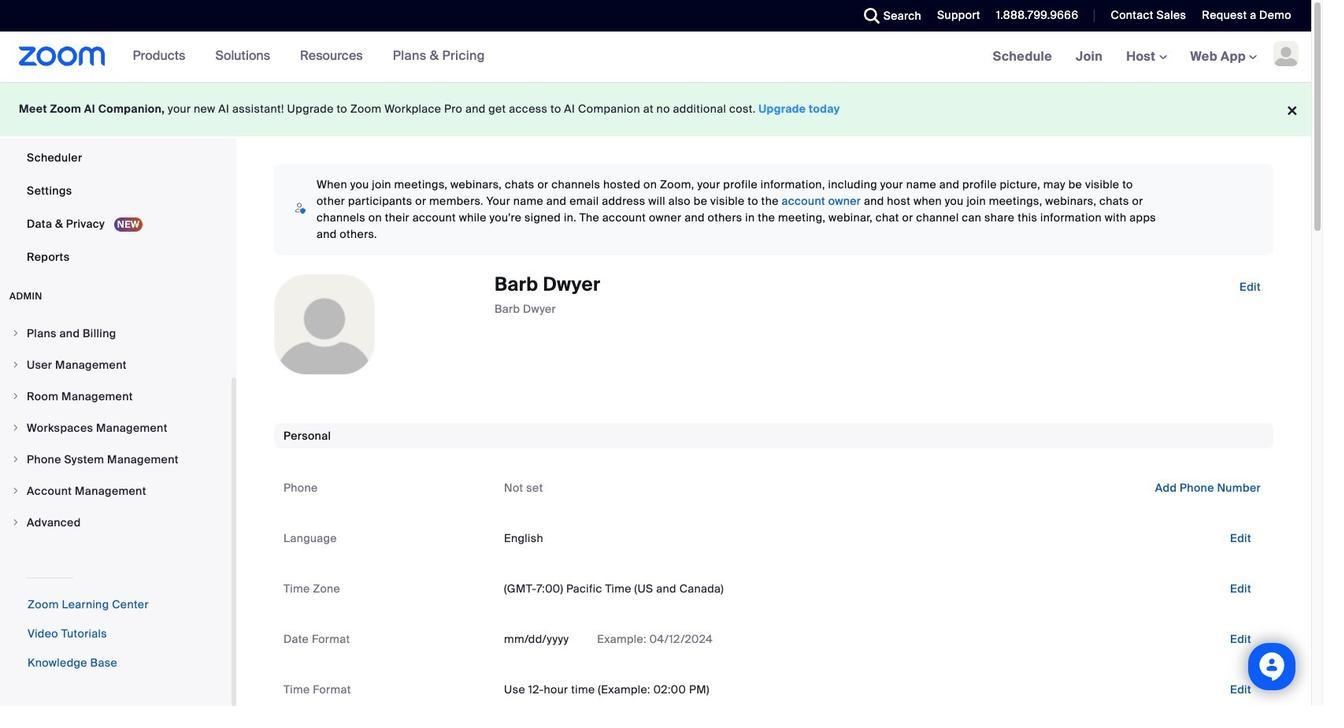 Task type: vqa. For each thing, say whether or not it's contained in the screenshot.
Whiteboards link
no



Task type: describe. For each thing, give the bounding box(es) containing it.
edit user photo image
[[312, 318, 337, 332]]

personal menu menu
[[0, 0, 232, 274]]

3 menu item from the top
[[0, 381, 232, 411]]

5 menu item from the top
[[0, 444, 232, 474]]

product information navigation
[[105, 32, 497, 82]]

6 menu item from the top
[[0, 476, 232, 506]]

2 menu item from the top
[[0, 350, 232, 380]]

2 right image from the top
[[11, 392, 20, 401]]

meetings navigation
[[982, 32, 1312, 83]]

3 right image from the top
[[11, 455, 20, 464]]

user photo image
[[275, 275, 374, 374]]

profile picture image
[[1274, 41, 1299, 66]]

right image for 6th menu item
[[11, 486, 20, 496]]



Task type: locate. For each thing, give the bounding box(es) containing it.
1 right image from the top
[[11, 329, 20, 338]]

2 vertical spatial right image
[[11, 486, 20, 496]]

footer
[[0, 82, 1312, 136]]

7 menu item from the top
[[0, 507, 232, 537]]

1 right image from the top
[[11, 360, 20, 370]]

menu item
[[0, 318, 232, 348], [0, 350, 232, 380], [0, 381, 232, 411], [0, 413, 232, 443], [0, 444, 232, 474], [0, 476, 232, 506], [0, 507, 232, 537]]

1 menu item from the top
[[0, 318, 232, 348]]

admin menu menu
[[0, 318, 232, 539]]

2 right image from the top
[[11, 423, 20, 433]]

zoom logo image
[[19, 46, 105, 66]]

right image for first menu item from the top
[[11, 329, 20, 338]]

4 menu item from the top
[[0, 413, 232, 443]]

0 vertical spatial right image
[[11, 329, 20, 338]]

right image
[[11, 329, 20, 338], [11, 423, 20, 433], [11, 486, 20, 496]]

banner
[[0, 32, 1312, 83]]

4 right image from the top
[[11, 518, 20, 527]]

right image for fourth menu item from the bottom of the admin menu menu on the left of the page
[[11, 423, 20, 433]]

1 vertical spatial right image
[[11, 423, 20, 433]]

right image
[[11, 360, 20, 370], [11, 392, 20, 401], [11, 455, 20, 464], [11, 518, 20, 527]]

3 right image from the top
[[11, 486, 20, 496]]



